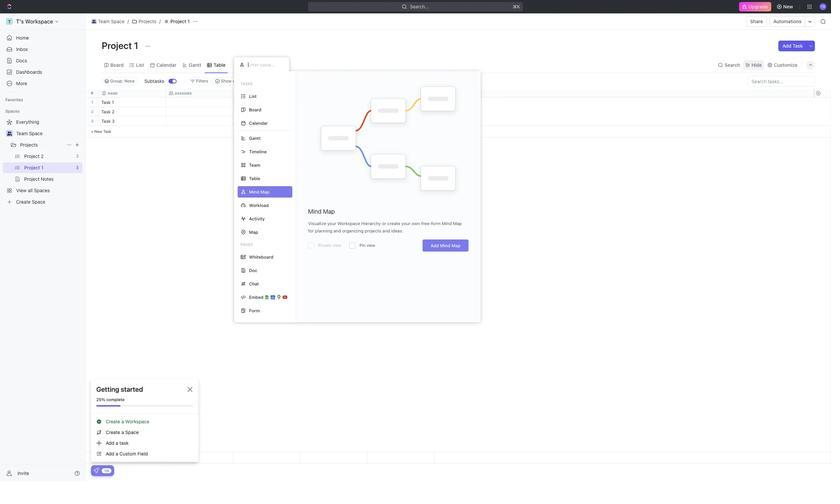 Task type: locate. For each thing, give the bounding box(es) containing it.
0 vertical spatial to do cell
[[233, 107, 300, 116]]

1 horizontal spatial view
[[367, 243, 375, 248]]

1 create from the top
[[106, 419, 120, 425]]

do down tasks
[[244, 110, 249, 114]]

0 horizontal spatial table
[[214, 62, 226, 68]]

0 vertical spatial team space link
[[90, 17, 126, 26]]

1 vertical spatial team space link
[[16, 128, 81, 139]]

0 vertical spatial create
[[106, 419, 120, 425]]

upgrade
[[749, 4, 768, 9]]

private
[[318, 243, 331, 248]]

task for new task
[[103, 129, 111, 134]]

1 / from the left
[[128, 18, 129, 24]]

user group image inside tree
[[7, 132, 12, 136]]

subtasks button
[[142, 76, 169, 87]]

‎task down ‎task 1
[[101, 109, 111, 114]]

0 horizontal spatial workspace
[[125, 419, 149, 425]]

3 left the task 3
[[91, 119, 94, 123]]

1 to do from the top
[[237, 110, 249, 114]]

1 vertical spatial new
[[94, 129, 102, 134]]

1 horizontal spatial and
[[383, 228, 390, 234]]

1 vertical spatial project
[[102, 40, 132, 51]]

your
[[327, 221, 336, 226], [402, 221, 411, 226]]

1 vertical spatial workspace
[[125, 419, 149, 425]]

visualize
[[308, 221, 326, 226]]

set priority element for 3
[[367, 117, 377, 127]]

new for new task
[[94, 129, 102, 134]]

set priority element
[[367, 98, 377, 108], [367, 107, 377, 118], [367, 117, 377, 127]]

1 vertical spatial projects link
[[20, 140, 64, 150]]

1 inside "press space to select this row." row
[[112, 100, 114, 105]]

0 horizontal spatial /
[[128, 18, 129, 24]]

2
[[112, 109, 114, 114], [91, 109, 93, 114]]

view right pin
[[367, 243, 375, 248]]

1 vertical spatial project 1
[[102, 40, 140, 51]]

‎task for ‎task 2
[[101, 109, 111, 114]]

0 horizontal spatial projects link
[[20, 140, 64, 150]]

docs
[[16, 58, 27, 63]]

add inside button
[[783, 43, 792, 49]]

0 vertical spatial do
[[244, 110, 249, 114]]

a for custom
[[116, 451, 118, 457]]

new down the task 3
[[94, 129, 102, 134]]

complete
[[106, 397, 125, 403]]

1 vertical spatial team
[[16, 131, 28, 136]]

1
[[187, 18, 190, 24], [134, 40, 138, 51], [112, 100, 114, 105], [91, 100, 93, 104]]

list down tasks
[[249, 93, 257, 99]]

0 horizontal spatial 2
[[91, 109, 93, 114]]

a up task
[[121, 430, 124, 435]]

1 vertical spatial to do
[[237, 119, 249, 124]]

workspace
[[338, 221, 360, 226], [125, 419, 149, 425]]

task up customize
[[793, 43, 803, 49]]

2 set priority image from the top
[[367, 107, 377, 118]]

0 vertical spatial board
[[110, 62, 124, 68]]

to
[[237, 110, 243, 114], [237, 119, 243, 124]]

view
[[333, 243, 341, 248], [367, 243, 375, 248]]

create up add a task
[[106, 430, 120, 435]]

space inside tree
[[29, 131, 43, 136]]

pin view
[[360, 243, 375, 248]]

2 to do from the top
[[237, 119, 249, 124]]

2 for 1
[[91, 109, 93, 114]]

tree containing team space
[[3, 117, 83, 207]]

favorites button
[[3, 96, 26, 104]]

hide button
[[744, 60, 764, 70]]

visualize your workspace hierarchy or create your own free-form mind map for planning and organizing projects and ideas.
[[308, 221, 462, 234]]

1 vertical spatial table
[[249, 176, 260, 181]]

calendar link
[[155, 60, 176, 70]]

press space to select this row. row containing 3
[[86, 116, 99, 126]]

2 inside 1 2 3
[[91, 109, 93, 114]]

a down add a task
[[116, 451, 118, 457]]

/
[[128, 18, 129, 24], [159, 18, 161, 24]]

board down tasks
[[249, 107, 261, 112]]

set priority image
[[367, 98, 377, 108], [367, 107, 377, 118]]

2 to do cell from the top
[[233, 116, 300, 126]]

0 vertical spatial user group image
[[92, 20, 96, 23]]

mind up the visualize
[[308, 208, 322, 215]]

inbox
[[16, 46, 28, 52]]

and right "planning"
[[334, 228, 341, 234]]

0 vertical spatial project
[[170, 18, 186, 24]]

0 horizontal spatial calendar
[[157, 62, 176, 68]]

add left task
[[106, 440, 114, 446]]

0 horizontal spatial team space
[[16, 131, 43, 136]]

set priority image for 2
[[367, 107, 377, 118]]

0 horizontal spatial projects
[[20, 142, 38, 148]]

2 create from the top
[[106, 430, 120, 435]]

mind right form
[[442, 221, 452, 226]]

your up "planning"
[[327, 221, 336, 226]]

grid containing ‎task 1
[[86, 89, 831, 464]]

1 to from the top
[[237, 110, 243, 114]]

3
[[112, 119, 115, 124], [91, 119, 94, 123]]

table up show
[[214, 62, 226, 68]]

0 horizontal spatial space
[[29, 131, 43, 136]]

user group image
[[92, 20, 96, 23], [7, 132, 12, 136]]

list
[[136, 62, 144, 68], [249, 93, 257, 99]]

0 horizontal spatial project 1
[[102, 40, 140, 51]]

workspace inside visualize your workspace hierarchy or create your own free-form mind map for planning and organizing projects and ideas.
[[338, 221, 360, 226]]

project 1 link
[[162, 17, 191, 26]]

2 left ‎task 2
[[91, 109, 93, 114]]

1 do from the top
[[244, 110, 249, 114]]

0 horizontal spatial your
[[327, 221, 336, 226]]

1 horizontal spatial board
[[249, 107, 261, 112]]

1 ‎task from the top
[[101, 100, 111, 105]]

team space inside tree
[[16, 131, 43, 136]]

dashboards link
[[3, 67, 83, 78]]

new task
[[94, 129, 111, 134]]

press space to select this row. row containing 2
[[86, 107, 99, 116]]

0 vertical spatial to do
[[237, 110, 249, 114]]

free-
[[421, 221, 431, 226]]

new up "automations"
[[783, 4, 793, 9]]

new inside button
[[783, 4, 793, 9]]

a
[[121, 419, 124, 425], [121, 430, 124, 435], [116, 440, 118, 446], [116, 451, 118, 457]]

view right private
[[333, 243, 341, 248]]

0 vertical spatial workspace
[[338, 221, 360, 226]]

calendar up subtasks button
[[157, 62, 176, 68]]

1 horizontal spatial 3
[[112, 119, 115, 124]]

1 horizontal spatial 2
[[112, 109, 114, 114]]

1 horizontal spatial project
[[170, 18, 186, 24]]

invite
[[17, 471, 29, 476]]

to for task 3
[[237, 119, 243, 124]]

1 vertical spatial user group image
[[7, 132, 12, 136]]

do
[[244, 110, 249, 114], [244, 119, 249, 124]]

project
[[170, 18, 186, 24], [102, 40, 132, 51]]

2 horizontal spatial space
[[125, 430, 139, 435]]

1 view from the left
[[333, 243, 341, 248]]

gantt link
[[188, 60, 201, 70]]

0 vertical spatial projects
[[139, 18, 156, 24]]

0 horizontal spatial 3
[[91, 119, 94, 123]]

add up customize
[[783, 43, 792, 49]]

0 horizontal spatial board
[[110, 62, 124, 68]]

1 vertical spatial to
[[237, 119, 243, 124]]

2 vertical spatial task
[[103, 129, 111, 134]]

your left own on the top
[[402, 221, 411, 226]]

workspace up the organizing
[[338, 221, 360, 226]]

team space link inside tree
[[16, 128, 81, 139]]

1 set priority image from the top
[[367, 98, 377, 108]]

Search tasks... text field
[[748, 76, 815, 86]]

user group image inside team space "link"
[[92, 20, 96, 23]]

search button
[[716, 60, 742, 70]]

press space to select this row. row containing task 3
[[99, 116, 435, 127]]

#
[[91, 91, 93, 96]]

calendar
[[157, 62, 176, 68], [249, 120, 268, 126]]

2 vertical spatial space
[[125, 430, 139, 435]]

1 horizontal spatial user group image
[[92, 20, 96, 23]]

to do cell
[[233, 107, 300, 116], [233, 116, 300, 126]]

a for space
[[121, 430, 124, 435]]

do for task 3
[[244, 119, 249, 124]]

list link
[[135, 60, 144, 70]]

and
[[334, 228, 341, 234], [383, 228, 390, 234]]

1 vertical spatial board
[[249, 107, 261, 112]]

0 horizontal spatial and
[[334, 228, 341, 234]]

1 horizontal spatial workspace
[[338, 221, 360, 226]]

1 vertical spatial create
[[106, 430, 120, 435]]

table
[[214, 62, 226, 68], [249, 176, 260, 181]]

1 horizontal spatial calendar
[[249, 120, 268, 126]]

tree
[[3, 117, 83, 207]]

space
[[111, 18, 125, 24], [29, 131, 43, 136], [125, 430, 139, 435]]

2 ‎task from the top
[[101, 109, 111, 114]]

calendar up "timeline"
[[249, 120, 268, 126]]

task down the task 3
[[103, 129, 111, 134]]

a up the create a space
[[121, 419, 124, 425]]

Enter name... field
[[247, 62, 284, 68]]

add down add a task
[[106, 451, 114, 457]]

3 set priority element from the top
[[367, 117, 377, 127]]

‎task up ‎task 2
[[101, 100, 111, 105]]

view
[[243, 62, 253, 68]]

tree inside sidebar navigation
[[3, 117, 83, 207]]

1 vertical spatial mind
[[442, 221, 452, 226]]

2 set priority element from the top
[[367, 107, 377, 118]]

press space to select this row. row
[[86, 98, 99, 107], [99, 98, 435, 108], [86, 107, 99, 116], [99, 107, 435, 118], [86, 116, 99, 126], [99, 116, 435, 127], [99, 453, 435, 464]]

0 vertical spatial table
[[214, 62, 226, 68]]

row
[[99, 89, 435, 97]]

1 vertical spatial list
[[249, 93, 257, 99]]

a left task
[[116, 440, 118, 446]]

1 horizontal spatial /
[[159, 18, 161, 24]]

grid
[[86, 89, 831, 464]]

1 to do cell from the top
[[233, 107, 300, 116]]

set priority image for 1
[[367, 98, 377, 108]]

home
[[16, 35, 29, 41]]

0 vertical spatial ‎task
[[101, 100, 111, 105]]

3 down ‎task 2
[[112, 119, 115, 124]]

row group
[[86, 98, 99, 138], [99, 98, 435, 138], [814, 98, 831, 138], [814, 453, 831, 464]]

create
[[106, 419, 120, 425], [106, 430, 120, 435]]

gantt left table 'link'
[[189, 62, 201, 68]]

add for add task
[[783, 43, 792, 49]]

add task button
[[779, 41, 807, 51]]

show closed button
[[213, 77, 249, 85]]

task 3
[[101, 119, 115, 124]]

and down or
[[383, 228, 390, 234]]

1 horizontal spatial gantt
[[249, 135, 261, 141]]

0 horizontal spatial view
[[333, 243, 341, 248]]

doc
[[249, 268, 257, 273]]

0 vertical spatial team space
[[98, 18, 125, 24]]

project 1
[[170, 18, 190, 24], [102, 40, 140, 51]]

cell
[[166, 98, 233, 107], [233, 98, 300, 107], [300, 98, 368, 107], [166, 107, 233, 116], [300, 107, 368, 116], [166, 116, 233, 126], [300, 116, 368, 126]]

row group containing ‎task 1
[[99, 98, 435, 138]]

add task
[[783, 43, 803, 49]]

add down form
[[431, 243, 439, 248]]

1 horizontal spatial new
[[783, 4, 793, 9]]

0 horizontal spatial new
[[94, 129, 102, 134]]

for
[[308, 228, 314, 234]]

started
[[121, 386, 143, 393]]

0 vertical spatial new
[[783, 4, 793, 9]]

1 vertical spatial calendar
[[249, 120, 268, 126]]

mind
[[308, 208, 322, 215], [442, 221, 452, 226], [440, 243, 450, 248]]

2 up the task 3
[[112, 109, 114, 114]]

customize
[[774, 62, 798, 68]]

team space link
[[90, 17, 126, 26], [16, 128, 81, 139]]

2 vertical spatial team
[[249, 162, 260, 168]]

add mind map
[[431, 243, 461, 248]]

pages
[[241, 242, 253, 247]]

inbox link
[[3, 44, 83, 55]]

projects link
[[130, 17, 158, 26], [20, 140, 64, 150]]

0 vertical spatial task
[[793, 43, 803, 49]]

board left list link
[[110, 62, 124, 68]]

activity
[[249, 216, 265, 221]]

1 horizontal spatial your
[[402, 221, 411, 226]]

close image
[[188, 387, 192, 392]]

add
[[783, 43, 792, 49], [431, 243, 439, 248], [106, 440, 114, 446], [106, 451, 114, 457]]

mind down form
[[440, 243, 450, 248]]

1 vertical spatial space
[[29, 131, 43, 136]]

1 and from the left
[[334, 228, 341, 234]]

task
[[119, 440, 129, 446]]

2 and from the left
[[383, 228, 390, 234]]

1 horizontal spatial project 1
[[170, 18, 190, 24]]

map
[[323, 208, 335, 215], [453, 221, 462, 226], [249, 229, 258, 235], [452, 243, 461, 248]]

task down ‎task 2
[[101, 119, 111, 124]]

to do cell for task 3
[[233, 116, 300, 126]]

workspace up the create a space
[[125, 419, 149, 425]]

1 vertical spatial team space
[[16, 131, 43, 136]]

1 horizontal spatial list
[[249, 93, 257, 99]]

0 horizontal spatial gantt
[[189, 62, 201, 68]]

2 view from the left
[[367, 243, 375, 248]]

list up subtasks button
[[136, 62, 144, 68]]

0 horizontal spatial team space link
[[16, 128, 81, 139]]

team space
[[98, 18, 125, 24], [16, 131, 43, 136]]

to do
[[237, 110, 249, 114], [237, 119, 249, 124]]

share button
[[746, 16, 767, 27]]

0 vertical spatial team
[[98, 18, 110, 24]]

create up the create a space
[[106, 419, 120, 425]]

0 vertical spatial gantt
[[189, 62, 201, 68]]

create for create a workspace
[[106, 419, 120, 425]]

add a custom field
[[106, 451, 148, 457]]

onboarding checklist button element
[[94, 468, 99, 474]]

0 vertical spatial project 1
[[170, 18, 190, 24]]

2 do from the top
[[244, 119, 249, 124]]

1 set priority element from the top
[[367, 98, 377, 108]]

gantt up "timeline"
[[249, 135, 261, 141]]

2 / from the left
[[159, 18, 161, 24]]

upgrade link
[[739, 2, 771, 11]]

1 vertical spatial to do cell
[[233, 116, 300, 126]]

gantt
[[189, 62, 201, 68], [249, 135, 261, 141]]

do up "timeline"
[[244, 119, 249, 124]]

0 horizontal spatial team
[[16, 131, 28, 136]]

board
[[110, 62, 124, 68], [249, 107, 261, 112]]

1 vertical spatial projects
[[20, 142, 38, 148]]

0 vertical spatial projects link
[[130, 17, 158, 26]]

0 vertical spatial calendar
[[157, 62, 176, 68]]

chat
[[249, 281, 259, 287]]

search
[[725, 62, 740, 68]]

whiteboard
[[249, 254, 273, 260]]

2 for ‎task
[[112, 109, 114, 114]]

2 to from the top
[[237, 119, 243, 124]]

1 horizontal spatial space
[[111, 18, 125, 24]]

to do cell for ‎task 2
[[233, 107, 300, 116]]

0 horizontal spatial list
[[136, 62, 144, 68]]

0 horizontal spatial user group image
[[7, 132, 12, 136]]

table down "timeline"
[[249, 176, 260, 181]]

task inside button
[[793, 43, 803, 49]]

2 horizontal spatial team
[[249, 162, 260, 168]]

0 vertical spatial to
[[237, 110, 243, 114]]

new button
[[774, 1, 797, 12]]

view button
[[234, 60, 256, 70]]

1 vertical spatial do
[[244, 119, 249, 124]]

1 vertical spatial ‎task
[[101, 109, 111, 114]]



Task type: vqa. For each thing, say whether or not it's contained in the screenshot.
Terry
no



Task type: describe. For each thing, give the bounding box(es) containing it.
custom
[[119, 451, 136, 457]]

0 vertical spatial space
[[111, 18, 125, 24]]

1 horizontal spatial team space
[[98, 18, 125, 24]]

add a task
[[106, 440, 129, 446]]

do for ‎task 2
[[244, 110, 249, 114]]

set priority element for 2
[[367, 107, 377, 118]]

1 2 3
[[91, 100, 94, 123]]

workspace for your
[[338, 221, 360, 226]]

press space to select this row. row containing 1
[[86, 98, 99, 107]]

form
[[249, 308, 260, 313]]

press space to select this row. row containing ‎task 2
[[99, 107, 435, 118]]

planning
[[315, 228, 332, 234]]

hide
[[752, 62, 762, 68]]

to do for ‎task 2
[[237, 110, 249, 114]]

create for create a space
[[106, 430, 120, 435]]

organizing
[[342, 228, 364, 234]]

timeline
[[249, 149, 267, 154]]

mind inside visualize your workspace hierarchy or create your own free-form mind map for planning and organizing projects and ideas.
[[442, 221, 452, 226]]

‎task 2
[[101, 109, 114, 114]]

embed
[[249, 295, 264, 300]]

to do for task 3
[[237, 119, 249, 124]]

1 horizontal spatial team
[[98, 18, 110, 24]]

‎task 1
[[101, 100, 114, 105]]

projects
[[365, 228, 381, 234]]

view button
[[234, 57, 256, 73]]

hierarchy
[[361, 221, 381, 226]]

25%
[[96, 397, 105, 403]]

own
[[412, 221, 420, 226]]

subtasks
[[144, 78, 164, 84]]

pin
[[360, 243, 366, 248]]

1 vertical spatial gantt
[[249, 135, 261, 141]]

‎task for ‎task 1
[[101, 100, 111, 105]]

workload
[[249, 203, 269, 208]]

0 horizontal spatial project
[[102, 40, 132, 51]]

onboarding checklist button image
[[94, 468, 99, 474]]

task for add task
[[793, 43, 803, 49]]

mind map
[[308, 208, 335, 215]]

automations button
[[770, 16, 805, 27]]

tasks
[[241, 82, 253, 86]]

getting
[[96, 386, 119, 393]]

ideas.
[[391, 228, 403, 234]]

automations
[[774, 18, 802, 24]]

view for pin view
[[367, 243, 375, 248]]

1 horizontal spatial team space link
[[90, 17, 126, 26]]

1 inside 1 2 3
[[91, 100, 93, 104]]

closed
[[233, 79, 246, 84]]

share
[[750, 18, 763, 24]]

add for add a custom field
[[106, 451, 114, 457]]

team inside tree
[[16, 131, 28, 136]]

to for ‎task 2
[[237, 110, 243, 114]]

1 your from the left
[[327, 221, 336, 226]]

3 inside "press space to select this row." row
[[112, 119, 115, 124]]

1 horizontal spatial projects link
[[130, 17, 158, 26]]

private view
[[318, 243, 341, 248]]

table link
[[212, 60, 226, 70]]

a for workspace
[[121, 419, 124, 425]]

projects inside sidebar navigation
[[20, 142, 38, 148]]

dashboards
[[16, 69, 42, 75]]

1/4
[[104, 469, 109, 473]]

customize button
[[765, 60, 800, 70]]

new for new
[[783, 4, 793, 9]]

create a space
[[106, 430, 139, 435]]

gantt inside the gantt 'link'
[[189, 62, 201, 68]]

form
[[431, 221, 441, 226]]

table inside 'link'
[[214, 62, 226, 68]]

search...
[[410, 4, 429, 9]]

sidebar navigation
[[0, 13, 86, 481]]

2 your from the left
[[402, 221, 411, 226]]

1 vertical spatial task
[[101, 119, 111, 124]]

set priority image
[[367, 117, 377, 127]]

add for add mind map
[[431, 243, 439, 248]]

show closed
[[221, 79, 246, 84]]

view for private view
[[333, 243, 341, 248]]

docs link
[[3, 55, 83, 66]]

home link
[[3, 33, 83, 43]]

1 horizontal spatial table
[[249, 176, 260, 181]]

spaces
[[5, 109, 20, 114]]

field
[[138, 451, 148, 457]]

⌘k
[[513, 4, 520, 9]]

row group containing 1 2 3
[[86, 98, 99, 138]]

25% complete
[[96, 397, 125, 403]]

1 horizontal spatial projects
[[139, 18, 156, 24]]

favorites
[[5, 97, 23, 102]]

press space to select this row. row containing ‎task 1
[[99, 98, 435, 108]]

board link
[[109, 60, 124, 70]]

0 vertical spatial list
[[136, 62, 144, 68]]

a for task
[[116, 440, 118, 446]]

create
[[387, 221, 400, 226]]

getting started
[[96, 386, 143, 393]]

map inside visualize your workspace hierarchy or create your own free-form mind map for planning and organizing projects and ideas.
[[453, 221, 462, 226]]

board inside board link
[[110, 62, 124, 68]]

set priority element for 1
[[367, 98, 377, 108]]

0 vertical spatial mind
[[308, 208, 322, 215]]

workspace for a
[[125, 419, 149, 425]]

add for add a task
[[106, 440, 114, 446]]

2 vertical spatial mind
[[440, 243, 450, 248]]

or
[[382, 221, 386, 226]]

show
[[221, 79, 232, 84]]

create a workspace
[[106, 419, 149, 425]]



